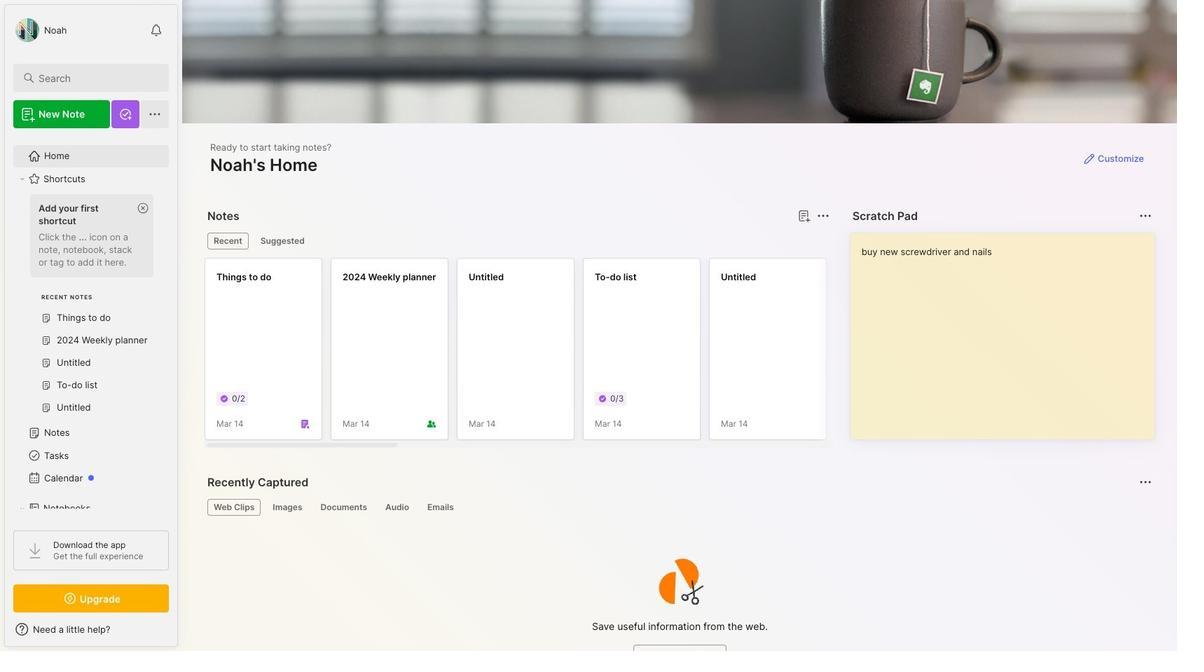Task type: vqa. For each thing, say whether or not it's contained in the screenshot.
CHOOSE DEFAULT VIEW OPTION FOR EVERNOTE LINKS Field
no



Task type: describe. For each thing, give the bounding box(es) containing it.
1 vertical spatial more actions image
[[1138, 474, 1155, 491]]

2 tab list from the top
[[208, 499, 1150, 516]]

Account field
[[13, 16, 67, 44]]

0 vertical spatial more actions image
[[815, 208, 832, 224]]

Search text field
[[39, 72, 156, 85]]

expand notebooks image
[[18, 505, 27, 513]]

Start writing… text field
[[862, 233, 1155, 428]]



Task type: locate. For each thing, give the bounding box(es) containing it.
0 vertical spatial tab list
[[208, 233, 828, 250]]

more actions image
[[815, 208, 832, 224], [1138, 474, 1155, 491]]

group inside tree
[[13, 190, 161, 428]]

tab
[[208, 233, 249, 250], [254, 233, 311, 250], [208, 499, 261, 516], [267, 499, 309, 516], [314, 499, 374, 516], [379, 499, 416, 516], [421, 499, 460, 516]]

group
[[13, 190, 161, 428]]

none search field inside "main" element
[[39, 69, 156, 86]]

tree
[[5, 137, 177, 641]]

More actions field
[[814, 206, 833, 226], [1136, 206, 1156, 226], [1136, 473, 1156, 492]]

tab list
[[208, 233, 828, 250], [208, 499, 1150, 516]]

main element
[[0, 0, 182, 651]]

0 horizontal spatial more actions image
[[815, 208, 832, 224]]

1 tab list from the top
[[208, 233, 828, 250]]

click to collapse image
[[177, 625, 188, 642]]

more actions image
[[1138, 208, 1155, 224]]

row group
[[205, 258, 1178, 449]]

1 vertical spatial tab list
[[208, 499, 1150, 516]]

WHAT'S NEW field
[[5, 618, 177, 641]]

None search field
[[39, 69, 156, 86]]

1 horizontal spatial more actions image
[[1138, 474, 1155, 491]]

tree inside "main" element
[[5, 137, 177, 641]]



